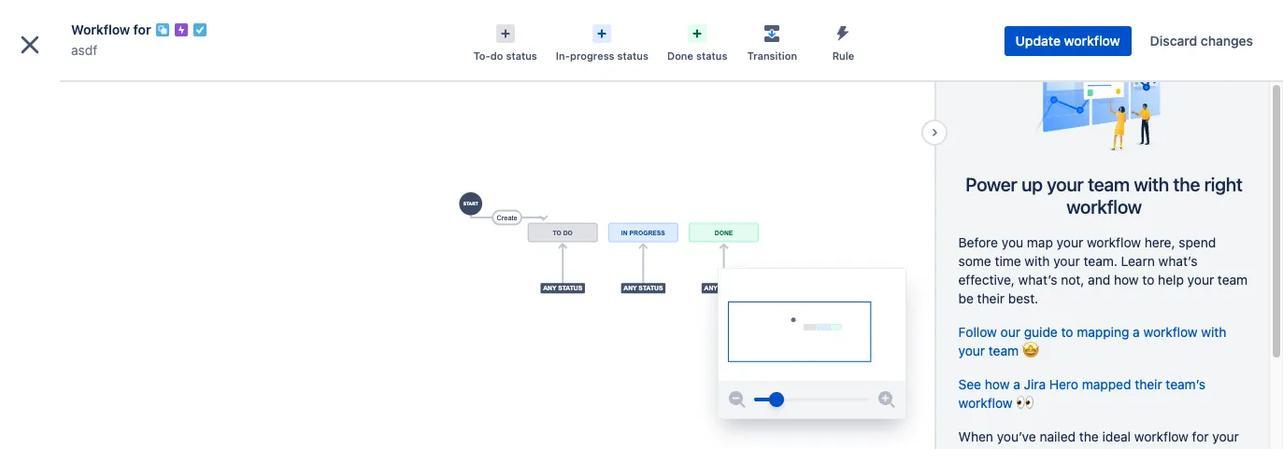 Task type: locate. For each thing, give the bounding box(es) containing it.
the up it
[[1080, 429, 1099, 445]]

1 horizontal spatial what's
[[1159, 253, 1198, 269]]

with inside power up your team with the right workflow
[[1134, 174, 1170, 195]]

map right you
[[1027, 235, 1054, 250]]

when
[[959, 429, 994, 445]]

0 vertical spatial how
[[1114, 272, 1139, 288]]

your inside follow our guide to mapping a workflow with your team
[[959, 343, 985, 359]]

1 horizontal spatial their
[[1135, 377, 1163, 393]]

with up 'best.'
[[1025, 253, 1050, 269]]

1 horizontal spatial a
[[1133, 324, 1140, 340]]

you
[[1002, 235, 1024, 250]]

the
[[1174, 174, 1201, 195], [1080, 429, 1099, 445]]

be
[[959, 291, 974, 307]]

team down the our
[[989, 343, 1019, 359]]

for
[[133, 22, 151, 37], [1193, 429, 1209, 445]]

in-progress status
[[556, 50, 649, 62]]

done status
[[668, 50, 728, 62]]

0 vertical spatial their
[[978, 291, 1005, 307]]

rule
[[833, 50, 855, 62]]

0 horizontal spatial their
[[978, 291, 1005, 307]]

1 horizontal spatial map
[[1063, 448, 1089, 450]]

for right workflow
[[133, 22, 151, 37]]

1 vertical spatial to
[[1062, 324, 1074, 340]]

0 vertical spatial a
[[1133, 324, 1140, 340]]

0 horizontal spatial to
[[1047, 448, 1059, 450]]

2 horizontal spatial to
[[1143, 272, 1155, 288]]

discard changes
[[1151, 33, 1254, 49]]

the inside when you've nailed the ideal workflow for your team, it's time to map it here in jira.
[[1080, 429, 1099, 445]]

discard changes button
[[1139, 26, 1265, 56]]

status for in-progress status
[[618, 50, 649, 62]]

1 status from the left
[[506, 50, 537, 62]]

1 vertical spatial time
[[1017, 448, 1044, 450]]

help
[[1158, 272, 1184, 288]]

map inside before you map your workflow here, spend some time with your team. learn what's effective, what's not, and how to help your team be their best.
[[1027, 235, 1054, 250]]

1 horizontal spatial how
[[1114, 272, 1139, 288]]

a right mapping
[[1133, 324, 1140, 340]]

update workflow
[[1016, 33, 1121, 49]]

time down you've
[[1017, 448, 1044, 450]]

follow
[[959, 324, 997, 340]]

what's
[[1159, 253, 1198, 269], [1019, 272, 1058, 288]]

your inside power up your team with the right workflow
[[1047, 174, 1084, 195]]

jira
[[1024, 377, 1046, 393]]

update workflow button
[[1005, 26, 1132, 56]]

not,
[[1061, 272, 1085, 288]]

when you've nailed the ideal workflow for your team, it's time to map it here in jira.
[[959, 429, 1240, 450]]

1 horizontal spatial to
[[1062, 324, 1074, 340]]

what's up 'help'
[[1159, 253, 1198, 269]]

close workflow editor image
[[15, 30, 45, 60]]

1 vertical spatial what's
[[1019, 272, 1058, 288]]

1 vertical spatial map
[[1063, 448, 1089, 450]]

2 horizontal spatial with
[[1202, 324, 1227, 340]]

1 vertical spatial team
[[1218, 272, 1248, 288]]

status
[[506, 50, 537, 62], [618, 50, 649, 62], [696, 50, 728, 62]]

their inside before you map your workflow here, spend some time with your team. learn what's effective, what's not, and how to help your team be their best.
[[978, 291, 1005, 307]]

how inside see how a jira hero mapped their team's workflow
[[985, 377, 1010, 393]]

0 horizontal spatial how
[[985, 377, 1010, 393]]

to
[[1143, 272, 1155, 288], [1062, 324, 1074, 340], [1047, 448, 1059, 450]]

team's
[[1166, 377, 1206, 393]]

to right guide
[[1062, 324, 1074, 340]]

with up team's
[[1202, 324, 1227, 340]]

0 horizontal spatial a
[[1014, 377, 1021, 393]]

jira software image
[[49, 15, 174, 37], [49, 15, 174, 37]]

asdf down workflow
[[71, 42, 97, 58]]

0 vertical spatial the
[[1174, 174, 1201, 195]]

power up your team with the right workflow
[[966, 174, 1243, 218]]

their left team's
[[1135, 377, 1163, 393]]

0 vertical spatial to
[[1143, 272, 1155, 288]]

to down nailed
[[1047, 448, 1059, 450]]

create
[[692, 18, 733, 34]]

team
[[1088, 174, 1130, 195], [1218, 272, 1248, 288], [989, 343, 1019, 359]]

3 status from the left
[[696, 50, 728, 62]]

status right the progress
[[618, 50, 649, 62]]

create banner
[[0, 0, 1284, 52]]

you're in the workflow viewfinder, use the arrow keys to move it element
[[719, 269, 906, 381]]

the inside power up your team with the right workflow
[[1174, 174, 1201, 195]]

time inside before you map your workflow here, spend some time with your team. learn what's effective, what's not, and how to help your team be their best.
[[995, 253, 1022, 269]]

2 vertical spatial team
[[989, 343, 1019, 359]]

up
[[1022, 174, 1043, 195]]

0 horizontal spatial team
[[989, 343, 1019, 359]]

0 horizontal spatial status
[[506, 50, 537, 62]]

time
[[995, 253, 1022, 269], [1017, 448, 1044, 450]]

team right up
[[1088, 174, 1130, 195]]

a inside follow our guide to mapping a workflow with your team
[[1133, 324, 1140, 340]]

zoom out image
[[726, 389, 748, 411]]

0 vertical spatial what's
[[1159, 253, 1198, 269]]

see how a jira hero mapped their team's workflow
[[959, 377, 1206, 411]]

a
[[1133, 324, 1140, 340], [1014, 377, 1021, 393]]

0 vertical spatial map
[[1027, 235, 1054, 250]]

2 horizontal spatial team
[[1218, 272, 1248, 288]]

asdf down asdf link
[[56, 81, 84, 97]]

how inside before you map your workflow here, spend some time with your team. learn what's effective, what's not, and how to help your team be their best.
[[1114, 272, 1139, 288]]

team inside power up your team with the right workflow
[[1088, 174, 1130, 195]]

2 vertical spatial to
[[1047, 448, 1059, 450]]

some
[[959, 253, 992, 269]]

1 horizontal spatial for
[[1193, 429, 1209, 445]]

0 horizontal spatial with
[[1025, 253, 1050, 269]]

time down you
[[995, 253, 1022, 269]]

to down learn at the bottom right of the page
[[1143, 272, 1155, 288]]

0 horizontal spatial for
[[133, 22, 151, 37]]

primary element
[[11, 0, 928, 52]]

workflow inside power up your team with the right workflow
[[1067, 196, 1142, 218]]

status right do
[[506, 50, 537, 62]]

2 vertical spatial with
[[1202, 324, 1227, 340]]

1 vertical spatial how
[[985, 377, 1010, 393]]

what's up 'best.'
[[1019, 272, 1058, 288]]

1 vertical spatial with
[[1025, 253, 1050, 269]]

their down effective,
[[978, 291, 1005, 307]]

0 vertical spatial with
[[1134, 174, 1170, 195]]

map left it
[[1063, 448, 1089, 450]]

the left right
[[1174, 174, 1201, 195]]

map
[[1027, 235, 1054, 250], [1063, 448, 1089, 450]]

status down create button at the right top
[[696, 50, 728, 62]]

a left jira
[[1014, 377, 1021, 393]]

1 vertical spatial asdf
[[56, 81, 84, 97]]

right
[[1205, 174, 1243, 195]]

for down team's
[[1193, 429, 1209, 445]]

rule button
[[808, 19, 879, 64]]

jira.
[[1148, 448, 1174, 450]]

1 vertical spatial a
[[1014, 377, 1021, 393]]

1 horizontal spatial team
[[1088, 174, 1130, 195]]

follow our guide to mapping a workflow with your team
[[959, 324, 1227, 359]]

1 vertical spatial for
[[1193, 429, 1209, 445]]

transition button
[[737, 19, 808, 64]]

asdf
[[71, 42, 97, 58], [56, 81, 84, 97]]

0 horizontal spatial the
[[1080, 429, 1099, 445]]

with
[[1134, 174, 1170, 195], [1025, 253, 1050, 269], [1202, 324, 1227, 340]]

2 horizontal spatial status
[[696, 50, 728, 62]]

workflow
[[1065, 33, 1121, 49], [1067, 196, 1142, 218], [1087, 235, 1142, 250], [1144, 324, 1198, 340], [959, 395, 1013, 411], [1135, 429, 1189, 445]]

1 horizontal spatial the
[[1174, 174, 1201, 195]]

with up here,
[[1134, 174, 1170, 195]]

our
[[1001, 324, 1021, 340]]

2 status from the left
[[618, 50, 649, 62]]

1 horizontal spatial status
[[618, 50, 649, 62]]

with inside before you map your workflow here, spend some time with your team. learn what's effective, what's not, and how to help your team be their best.
[[1025, 253, 1050, 269]]

to inside follow our guide to mapping a workflow with your team
[[1062, 324, 1074, 340]]

see
[[959, 377, 982, 393]]

your
[[1047, 174, 1084, 195], [1057, 235, 1084, 250], [1054, 253, 1081, 269], [1188, 272, 1215, 288], [959, 343, 985, 359], [1213, 429, 1240, 445]]

how
[[1114, 272, 1139, 288], [985, 377, 1010, 393]]

team right 'help'
[[1218, 272, 1248, 288]]

in
[[1134, 448, 1145, 450]]

workflow inside update workflow button
[[1065, 33, 1121, 49]]

their
[[978, 291, 1005, 307], [1135, 377, 1163, 393]]

how down learn at the bottom right of the page
[[1114, 272, 1139, 288]]

1 horizontal spatial with
[[1134, 174, 1170, 195]]

1 vertical spatial the
[[1080, 429, 1099, 445]]

team,
[[959, 448, 993, 450]]

0 horizontal spatial map
[[1027, 235, 1054, 250]]

0 vertical spatial team
[[1088, 174, 1130, 195]]

0 vertical spatial time
[[995, 253, 1022, 269]]

workflow inside when you've nailed the ideal workflow for your team, it's time to map it here in jira.
[[1135, 429, 1189, 445]]

here
[[1104, 448, 1131, 450]]

transition
[[748, 50, 798, 62]]

1 vertical spatial their
[[1135, 377, 1163, 393]]

group
[[7, 342, 203, 393], [7, 342, 203, 393]]

how right see
[[985, 377, 1010, 393]]



Task type: vqa. For each thing, say whether or not it's contained in the screenshot.
THE TO- at the top of page
yes



Task type: describe. For each thing, give the bounding box(es) containing it.
effective,
[[959, 272, 1015, 288]]

👀
[[1017, 395, 1033, 411]]

team inside before you map your workflow here, spend some time with your team. learn what's effective, what's not, and how to help your team be their best.
[[1218, 272, 1248, 288]]

guide
[[1024, 324, 1058, 340]]

in-
[[556, 50, 570, 62]]

it
[[1093, 448, 1100, 450]]

power
[[966, 174, 1018, 195]]

a inside see how a jira hero mapped their team's workflow
[[1014, 377, 1021, 393]]

with inside follow our guide to mapping a workflow with your team
[[1202, 324, 1227, 340]]

before
[[959, 235, 998, 250]]

workflow inside see how a jira hero mapped their team's workflow
[[959, 395, 1013, 411]]

time inside when you've nailed the ideal workflow for your team, it's time to map it here in jira.
[[1017, 448, 1044, 450]]

team inside follow our guide to mapping a workflow with your team
[[989, 343, 1019, 359]]

workflow inside before you map your workflow here, spend some time with your team. learn what's effective, what's not, and how to help your team be their best.
[[1087, 235, 1142, 250]]

best.
[[1009, 291, 1039, 307]]

done
[[668, 50, 694, 62]]

do
[[491, 50, 503, 62]]

asdf link
[[71, 39, 97, 62]]

their inside see how a jira hero mapped their team's workflow
[[1135, 377, 1163, 393]]

to-
[[474, 50, 491, 62]]

changes
[[1201, 33, 1254, 49]]

status for to-do status
[[506, 50, 537, 62]]

to inside when you've nailed the ideal workflow for your team, it's time to map it here in jira.
[[1047, 448, 1059, 450]]

done status button
[[658, 19, 737, 64]]

zoom in image
[[876, 389, 898, 411]]

workflow
[[71, 22, 130, 37]]

Zoom level range field
[[754, 381, 870, 419]]

🤩
[[1023, 343, 1040, 359]]

0 vertical spatial for
[[133, 22, 151, 37]]

discard
[[1151, 33, 1198, 49]]

workflow inside follow our guide to mapping a workflow with your team
[[1144, 324, 1198, 340]]

nailed
[[1040, 429, 1076, 445]]

progress
[[570, 50, 615, 62]]

learn
[[1122, 253, 1155, 269]]

for inside when you've nailed the ideal workflow for your team, it's time to map it here in jira.
[[1193, 429, 1209, 445]]

to-do status
[[474, 50, 537, 62]]

map inside when you've nailed the ideal workflow for your team, it's time to map it here in jira.
[[1063, 448, 1089, 450]]

team.
[[1084, 253, 1118, 269]]

your inside when you've nailed the ideal workflow for your team, it's time to map it here in jira.
[[1213, 429, 1240, 445]]

create button
[[681, 11, 745, 41]]

to inside before you map your workflow here, spend some time with your team. learn what's effective, what's not, and how to help your team be their best.
[[1143, 272, 1155, 288]]

mapped
[[1082, 377, 1132, 393]]

hero
[[1050, 377, 1079, 393]]

0 vertical spatial asdf
[[71, 42, 97, 58]]

spend
[[1179, 235, 1217, 250]]

you've
[[997, 429, 1037, 445]]

here,
[[1145, 235, 1176, 250]]

update
[[1016, 33, 1061, 49]]

in-progress status button
[[547, 19, 658, 64]]

0 horizontal spatial what's
[[1019, 272, 1058, 288]]

Search field
[[928, 11, 1115, 41]]

mapping
[[1077, 324, 1130, 340]]

ideal
[[1103, 429, 1131, 445]]

and
[[1088, 272, 1111, 288]]

it's
[[996, 448, 1014, 450]]

workflow for
[[71, 22, 151, 37]]

before you map your workflow here, spend some time with your team. learn what's effective, what's not, and how to help your team be their best.
[[959, 235, 1248, 307]]

to-do status button
[[464, 19, 547, 64]]



